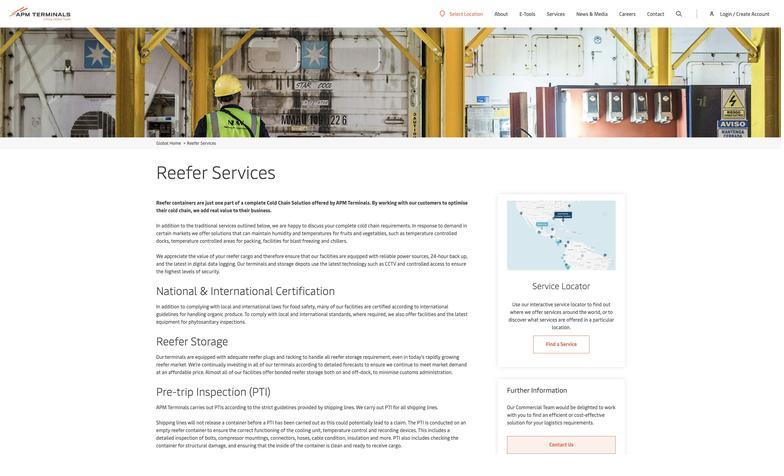 Task type: vqa. For each thing, say whether or not it's contained in the screenshot.
the bottom "that"
yes



Task type: locate. For each thing, give the bounding box(es) containing it.
value up digital
[[197, 253, 209, 259]]

1 horizontal spatial apm
[[336, 199, 347, 206]]

shipping up 'the'
[[408, 404, 426, 410]]

0 vertical spatial or
[[603, 309, 608, 315]]

in for in addition to complying with local and international laws for food safety, many of our facilities are certified according to international guidelines for handling organic produce. to comply with local and international standards, where required, we also offer facilities and the latest equipment for phytosanitary inspections.
[[156, 303, 160, 310]]

0 vertical spatial contact
[[648, 10, 665, 17]]

0 vertical spatial value
[[220, 207, 232, 213]]

our down 'cargo'
[[237, 260, 245, 267]]

in addition to complying with local and international laws for food safety, many of our facilities are certified according to international guidelines for handling organic produce. to comply with local and international standards, where required, we also offer facilities and the latest equipment for phytosanitary inspections.
[[156, 303, 468, 325]]

includes up checking
[[428, 427, 447, 433]]

reefer containers are just one part of a complete cold chain solution offered by apm terminals. by working with our customers to optimise their cold chain, we add real value to their business.
[[156, 199, 468, 213]]

0 vertical spatial also
[[396, 311, 405, 317]]

1 vertical spatial requirements.
[[564, 419, 594, 426]]

carry
[[364, 404, 376, 410]]

with right working
[[398, 199, 408, 206]]

ensure inside our terminals are equipped with adequate reefer plugs and racking to handle all reefer storage requirement, even in today's rapidly growing reefer market. we're continually investing in all of our terminals according to detailed forecasts to ensure we continue to meet market demand at an affordable price. almost all of our facilities offer bonded reefer storage both on and off-dock, to minimise customs administration.
[[371, 361, 385, 368]]

0 vertical spatial addition
[[162, 222, 180, 229]]

reefer inside the we appreciate the value of your reefer cargo and therefore ensure that our facilities are equipped with reliable power sources, 24-hour back up, and the latest in digital data logging. our terminals and storage depots use the latest technology such as cctv and controlled access to ensure the highest levels of security.
[[227, 253, 240, 259]]

our inside reefer containers are just one part of a complete cold chain solution offered by apm terminals. by working with our customers to optimise their cold chain, we add real value to their business.
[[409, 199, 417, 206]]

equipped up continually
[[195, 353, 216, 360]]

1 addition from the top
[[162, 222, 180, 229]]

terminals down 'cargo'
[[246, 260, 267, 267]]

0 horizontal spatial detailed
[[156, 434, 174, 441]]

delighted
[[578, 404, 598, 411]]

ensure down the release
[[213, 427, 228, 433]]

this
[[418, 427, 427, 433]]

more.
[[380, 434, 392, 441]]

find inside the our commercial team would be delighted to work with you to find an efficient or cost-effective solution for your logistics requirements.
[[533, 412, 542, 418]]

temperature up the "condition,"
[[323, 427, 351, 433]]

1 horizontal spatial offered
[[567, 316, 583, 323]]

ptis
[[215, 404, 224, 410]]

we inside the we appreciate the value of your reefer cargo and therefore ensure that our facilities are equipped with reliable power sources, 24-hour back up, and the latest in digital data logging. our terminals and storage depots use the latest technology such as cctv and controlled access to ensure the highest levels of security.
[[156, 253, 163, 259]]

shipping
[[324, 404, 343, 410], [408, 404, 426, 410]]

2 horizontal spatial controlled
[[435, 230, 457, 236]]

requirements. right chain
[[381, 222, 411, 229]]

temperature down markets in the bottom left of the page
[[171, 237, 199, 244]]

0 vertical spatial service
[[533, 280, 560, 291]]

handling
[[187, 311, 206, 317]]

reefer up logging.
[[227, 253, 240, 259]]

off-
[[352, 369, 361, 375]]

reefer left containers
[[156, 199, 171, 206]]

is up this at right
[[426, 419, 429, 426]]

guidelines
[[156, 311, 179, 317], [274, 404, 297, 410]]

0 horizontal spatial &
[[200, 283, 208, 298]]

0 horizontal spatial your
[[216, 253, 225, 259]]

reefer down "lines"
[[172, 427, 185, 433]]

0 vertical spatial on
[[336, 369, 342, 375]]

work
[[605, 404, 616, 411]]

0 horizontal spatial equipped
[[195, 353, 216, 360]]

inspection
[[196, 384, 247, 399]]

0 vertical spatial requirements.
[[381, 222, 411, 229]]

select location
[[450, 10, 483, 17]]

contact button
[[648, 0, 665, 27]]

0 vertical spatial apm
[[336, 199, 347, 206]]

login
[[721, 10, 733, 17]]

with inside reefer containers are just one part of a complete cold chain solution offered by apm terminals. by working with our customers to optimise their cold chain, we add real value to their business.
[[398, 199, 408, 206]]

1 horizontal spatial latest
[[329, 260, 341, 267]]

in right investing in the left bottom of the page
[[248, 361, 252, 368]]

ensure down requirement,
[[371, 361, 385, 368]]

contact left us
[[550, 441, 567, 448]]

docks,
[[156, 237, 170, 244]]

we inside reefer containers are just one part of a complete cold chain solution offered by apm terminals. by working with our customers to optimise their cold chain, we add real value to their business.
[[193, 207, 200, 213]]

of
[[235, 199, 240, 206], [210, 253, 215, 259], [196, 268, 201, 275], [331, 303, 335, 310], [260, 361, 265, 368], [229, 369, 234, 375], [281, 427, 286, 433], [199, 434, 204, 441], [290, 442, 295, 449]]

1 horizontal spatial local
[[279, 311, 289, 317]]

the inside in addition to complying with local and international laws for food safety, many of our facilities are certified according to international guidelines for handling organic produce. to comply with local and international standards, where required, we also offer facilities and the latest equipment for phytosanitary inspections.
[[447, 311, 454, 317]]

1 vertical spatial demand
[[449, 361, 467, 368]]

trip
[[177, 384, 194, 399]]

on
[[336, 369, 342, 375], [454, 419, 460, 426]]

of right part
[[235, 199, 240, 206]]

for up claim. at the right
[[394, 404, 400, 410]]

0 horizontal spatial according
[[225, 404, 246, 410]]

terminals.
[[348, 199, 371, 206]]

our terminals are equipped with adequate reefer plugs and racking to handle all reefer storage requirement, even in today's rapidly growing reefer market. we're continually investing in all of our terminals according to detailed forecasts to ensure we continue to meet market demand at an affordable price. almost all of our facilities offer bonded reefer storage both on and off-dock, to minimise customs administration.
[[156, 353, 467, 375]]

discuss
[[308, 222, 324, 229]]

value inside the we appreciate the value of your reefer cargo and therefore ensure that our facilities are equipped with reliable power sources, 24-hour back up, and the latest in digital data logging. our terminals and storage depots use the latest technology such as cctv and controlled access to ensure the highest levels of security.
[[197, 253, 209, 259]]

0 vertical spatial we
[[156, 253, 163, 259]]

0 horizontal spatial local
[[221, 303, 232, 310]]

1 vertical spatial addition
[[162, 303, 180, 310]]

our up at at the left bottom of the page
[[156, 353, 164, 360]]

our inside our terminals are equipped with adequate reefer plugs and racking to handle all reefer storage requirement, even in today's rapidly growing reefer market. we're continually investing in all of our terminals according to detailed forecasts to ensure we continue to meet market demand at an affordable price. almost all of our facilities offer bonded reefer storage both on and off-dock, to minimise customs administration.
[[156, 353, 164, 360]]

international
[[242, 303, 271, 310], [420, 303, 449, 310], [300, 311, 328, 317]]

an right conducted
[[461, 419, 466, 426]]

our right 'use'
[[522, 301, 529, 308]]

1 horizontal spatial terminals
[[246, 260, 267, 267]]

our
[[237, 260, 245, 267], [156, 353, 164, 360], [508, 404, 515, 411]]

0 horizontal spatial service
[[533, 280, 560, 291]]

carries
[[190, 404, 205, 410]]

2 vertical spatial your
[[534, 419, 544, 426]]

0 horizontal spatial value
[[197, 253, 209, 259]]

1 vertical spatial your
[[216, 253, 225, 259]]

humidity
[[272, 230, 292, 236]]

0 horizontal spatial temperature
[[171, 237, 199, 244]]

0 horizontal spatial shipping
[[324, 404, 343, 410]]

value
[[220, 207, 232, 213], [197, 253, 209, 259]]

of down plugs
[[260, 361, 265, 368]]

are inside in addition to the traditional services outlined below, we are happy to discuss your complete cold chain requirements. in response to demand in certain markets we offer solutions that can maintain humidity and temperatures for fruits and vegetables, such as temperature controlled docks, temperature controlled areas for packing, facilities for blast freezing and chillers.
[[280, 222, 287, 229]]

are up "humidity" at bottom
[[280, 222, 287, 229]]

& for news
[[590, 10, 594, 17]]

find down commercial
[[533, 412, 542, 418]]

detailed down the empty
[[156, 434, 174, 441]]

reefer for containers
[[156, 199, 171, 206]]

1 vertical spatial guidelines
[[274, 404, 297, 410]]

are up the we're
[[187, 353, 194, 360]]

1 horizontal spatial complete
[[336, 222, 357, 229]]

are inside use our interactive service locator to find out where we offer services around the world, or to discover what services are offered in a particular location.
[[559, 316, 566, 323]]

1 horizontal spatial value
[[220, 207, 232, 213]]

reefer up both
[[331, 353, 345, 360]]

an right at at the left bottom of the page
[[162, 369, 167, 375]]

in up certain
[[156, 222, 160, 229]]

in for in addition to the traditional services outlined below, we are happy to discuss your complete cold chain requirements. in response to demand in certain markets we offer solutions that can maintain humidity and temperatures for fruits and vegetables, such as temperature controlled docks, temperature controlled areas for packing, facilities for blast freezing and chillers.
[[156, 222, 160, 229]]

demand down optimise
[[445, 222, 462, 229]]

0 horizontal spatial where
[[353, 311, 367, 317]]

offered
[[312, 199, 329, 206], [567, 316, 583, 323]]

requirements. inside in addition to the traditional services outlined below, we are happy to discuss your complete cold chain requirements. in response to demand in certain markets we offer solutions that can maintain humidity and temperatures for fruits and vegetables, such as temperature controlled docks, temperature controlled areas for packing, facilities for blast freezing and chillers.
[[381, 222, 411, 229]]

or up particular
[[603, 309, 608, 315]]

price.
[[193, 369, 204, 375]]

cargo.
[[389, 442, 402, 449]]

reefer down equipment at left bottom
[[156, 333, 188, 348]]

safety,
[[302, 303, 316, 310]]

lines. up conducted
[[427, 404, 438, 410]]

an down team
[[543, 412, 548, 418]]

an inside the our commercial team would be delighted to work with you to find an efficient or cost-effective solution for your logistics requirements.
[[543, 412, 548, 418]]

1 vertical spatial contact
[[550, 441, 567, 448]]

complete up fruits
[[336, 222, 357, 229]]

our inside the our commercial team would be delighted to work with you to find an efficient or cost-effective solution for your logistics requirements.
[[508, 404, 515, 411]]

storage
[[278, 260, 294, 267], [346, 353, 362, 360], [307, 369, 323, 375]]

find a service
[[546, 341, 577, 347]]

on inside our terminals are equipped with adequate reefer plugs and racking to handle all reefer storage requirement, even in today's rapidly growing reefer market. we're continually investing in all of our terminals according to detailed forecasts to ensure we continue to meet market demand at an affordable price. almost all of our facilities offer bonded reefer storage both on and off-dock, to minimise customs administration.
[[336, 369, 342, 375]]

service up interactive
[[533, 280, 560, 291]]

0 vertical spatial cold
[[168, 207, 178, 213]]

interactive
[[530, 301, 554, 308]]

detailed up both
[[324, 361, 342, 368]]

news & media
[[577, 10, 608, 17]]

team
[[543, 404, 555, 411]]

complying
[[187, 303, 209, 310]]

information
[[532, 386, 568, 395]]

response
[[418, 222, 438, 229]]

where inside in addition to complying with local and international laws for food safety, many of our facilities are certified according to international guidelines for handling organic produce. to comply with local and international standards, where required, we also offer facilities and the latest equipment for phytosanitary inspections.
[[353, 311, 367, 317]]

1 horizontal spatial controlled
[[407, 260, 429, 267]]

our inside use our interactive service locator to find out where we offer services around the world, or to discover what services are offered in a particular location.
[[522, 301, 529, 308]]

an inside 'shipping lines will not release a container before a pti has been carried out as this could potentially lead to a claim. the pti is conducted on an empty reefer container to ensure the correct functioning of the cooling unit, temperature control and recording devices. this includes a detailed inspection of bolts, compressor mountings, connectors, hoses, cable condition, insulation and more. pti also includes checking the container for structural damage, and ensuring that the inside of the container is clean and ready to receive cargo.'
[[461, 419, 466, 426]]

24-
[[431, 253, 439, 259]]

discover
[[509, 316, 527, 323]]

controlled inside the we appreciate the value of your reefer cargo and therefore ensure that our facilities are equipped with reliable power sources, 24-hour back up, and the latest in digital data logging. our terminals and storage depots use the latest technology such as cctv and controlled access to ensure the highest levels of security.
[[407, 260, 429, 267]]

1 vertical spatial we
[[356, 404, 363, 410]]

0 horizontal spatial our
[[156, 353, 164, 360]]

& inside dropdown button
[[590, 10, 594, 17]]

& right "news"
[[590, 10, 594, 17]]

1 horizontal spatial equipped
[[348, 253, 368, 259]]

1 horizontal spatial or
[[603, 309, 608, 315]]

1 their from the left
[[156, 207, 167, 213]]

our up "standards,"
[[336, 303, 344, 310]]

1 vertical spatial value
[[197, 253, 209, 259]]

1 horizontal spatial an
[[461, 419, 466, 426]]

their up certain
[[156, 207, 167, 213]]

shipping lines will not release a container before a pti has been carried out as this could potentially lead to a claim. the pti is conducted on an empty reefer container to ensure the correct functioning of the cooling unit, temperature control and recording devices. this includes a detailed inspection of bolts, compressor mountings, connectors, hoses, cable condition, insulation and more. pti also includes checking the container for structural damage, and ensuring that the inside of the container is clean and ready to receive cargo.
[[156, 419, 466, 449]]

guidelines inside in addition to complying with local and international laws for food safety, many of our facilities are certified according to international guidelines for handling organic produce. to comply with local and international standards, where required, we also offer facilities and the latest equipment for phytosanitary inspections.
[[156, 311, 179, 317]]

1 vertical spatial terminals
[[165, 353, 186, 360]]

1 vertical spatial services
[[201, 140, 216, 146]]

1 horizontal spatial our
[[237, 260, 245, 267]]

in down optimise
[[464, 222, 467, 229]]

out
[[604, 301, 611, 308], [206, 404, 214, 410], [377, 404, 384, 410], [312, 419, 320, 426]]

e-tools button
[[520, 0, 536, 27]]

with inside the our commercial team would be delighted to work with you to find an efficient or cost-effective solution for your logistics requirements.
[[508, 412, 517, 418]]

chillers.
[[331, 237, 348, 244]]

reefer for storage
[[156, 333, 188, 348]]

are up required,
[[365, 303, 371, 310]]

controlled
[[435, 230, 457, 236], [200, 237, 222, 244], [407, 260, 429, 267]]

control
[[352, 427, 368, 433]]

addition inside in addition to complying with local and international laws for food safety, many of our facilities are certified according to international guidelines for handling organic produce. to comply with local and international standards, where required, we also offer facilities and the latest equipment for phytosanitary inspections.
[[162, 303, 180, 310]]

we inside our terminals are equipped with adequate reefer plugs and racking to handle all reefer storage requirement, even in today's rapidly growing reefer market. we're continually investing in all of our terminals according to detailed forecasts to ensure we continue to meet market demand at an affordable price. almost all of our facilities offer bonded reefer storage both on and off-dock, to minimise customs administration.
[[387, 361, 393, 368]]

also inside in addition to complying with local and international laws for food safety, many of our facilities are certified according to international guidelines for handling organic produce. to comply with local and international standards, where required, we also offer facilities and the latest equipment for phytosanitary inspections.
[[396, 311, 405, 317]]

as inside in addition to the traditional services outlined below, we are happy to discuss your complete cold chain requirements. in response to demand in certain markets we offer solutions that can maintain humidity and temperatures for fruits and vegetables, such as temperature controlled docks, temperature controlled areas for packing, facilities for blast freezing and chillers.
[[400, 230, 405, 236]]

temperature inside 'shipping lines will not release a container before a pti has been carried out as this could potentially lead to a claim. the pti is conducted on an empty reefer container to ensure the correct functioning of the cooling unit, temperature control and recording devices. this includes a detailed inspection of bolts, compressor mountings, connectors, hoses, cable condition, insulation and more. pti also includes checking the container for structural damage, and ensuring that the inside of the container is clean and ready to receive cargo.'
[[323, 427, 351, 433]]

in up equipment at left bottom
[[156, 303, 160, 310]]

1 horizontal spatial according
[[296, 361, 317, 368]]

complete inside in addition to the traditional services outlined below, we are happy to discuss your complete cold chain requirements. in response to demand in certain markets we offer solutions that can maintain humidity and temperatures for fruits and vegetables, such as temperature controlled docks, temperature controlled areas for packing, facilities for blast freezing and chillers.
[[336, 222, 357, 229]]

in inside the we appreciate the value of your reefer cargo and therefore ensure that our facilities are equipped with reliable power sources, 24-hour back up, and the latest in digital data logging. our terminals and storage depots use the latest technology such as cctv and controlled access to ensure the highest levels of security.
[[188, 260, 192, 267]]

an
[[162, 369, 167, 375], [543, 412, 548, 418], [461, 419, 466, 426]]

for inside 'shipping lines will not release a container before a pti has been carried out as this could potentially lead to a claim. the pti is conducted on an empty reefer container to ensure the correct functioning of the cooling unit, temperature control and recording devices. this includes a detailed inspection of bolts, compressor mountings, connectors, hoses, cable condition, insulation and more. pti also includes checking the container for structural damage, and ensuring that the inside of the container is clean and ready to receive cargo.'
[[178, 442, 185, 449]]

our for and
[[156, 353, 164, 360]]

0 vertical spatial local
[[221, 303, 232, 310]]

0 vertical spatial as
[[400, 230, 405, 236]]

out right carry
[[377, 404, 384, 410]]

2 vertical spatial as
[[321, 419, 326, 426]]

reefer left plugs
[[249, 353, 262, 360]]

for right areas
[[237, 237, 243, 244]]

contact us link
[[508, 436, 616, 454]]

offered down around
[[567, 316, 583, 323]]

temperature for shipping lines will not release a container before a pti has been carried out as this could potentially lead to a claim. the pti is conducted on an empty reefer container to ensure the correct functioning of the cooling unit, temperature control and recording devices. this includes a detailed inspection of bolts, compressor mountings, connectors, hoses, cable condition, insulation and more. pti also includes checking the container for structural damage, and ensuring that the inside of the container is clean and ready to receive cargo.
[[323, 427, 351, 433]]

offer inside in addition to the traditional services outlined below, we are happy to discuss your complete cold chain requirements. in response to demand in certain markets we offer solutions that can maintain humidity and temperatures for fruits and vegetables, such as temperature controlled docks, temperature controlled areas for packing, facilities for blast freezing and chillers.
[[199, 230, 210, 236]]

also
[[396, 311, 405, 317], [402, 434, 411, 441]]

in inside use our interactive service locator to find out where we offer services around the world, or to discover what services are offered in a particular location.
[[585, 316, 588, 323]]

further
[[508, 386, 530, 395]]

0 horizontal spatial is
[[327, 442, 330, 449]]

services
[[547, 10, 565, 17], [201, 140, 216, 146], [212, 159, 276, 184]]

0 vertical spatial an
[[162, 369, 167, 375]]

addition inside in addition to the traditional services outlined below, we are happy to discuss your complete cold chain requirements. in response to demand in certain markets we offer solutions that can maintain humidity and temperatures for fruits and vegetables, such as temperature controlled docks, temperature controlled areas for packing, facilities for blast freezing and chillers.
[[162, 222, 180, 229]]

vegetables,
[[363, 230, 388, 236]]

2 vertical spatial controlled
[[407, 260, 429, 267]]

2 lines. from the left
[[427, 404, 438, 410]]

such inside in addition to the traditional services outlined below, we are happy to discuss your complete cold chain requirements. in response to demand in certain markets we offer solutions that can maintain humidity and temperatures for fruits and vegetables, such as temperature controlled docks, temperature controlled areas for packing, facilities for blast freezing and chillers.
[[389, 230, 399, 236]]

also inside 'shipping lines will not release a container before a pti has been carried out as this could potentially lead to a claim. the pti is conducted on an empty reefer container to ensure the correct functioning of the cooling unit, temperature control and recording devices. this includes a detailed inspection of bolts, compressor mountings, connectors, hoses, cable condition, insulation and more. pti also includes checking the container for structural damage, and ensuring that the inside of the container is clean and ready to receive cargo.'
[[402, 434, 411, 441]]

1 vertical spatial also
[[402, 434, 411, 441]]

2 vertical spatial services
[[212, 159, 276, 184]]

1 horizontal spatial guidelines
[[274, 404, 297, 410]]

2 vertical spatial that
[[258, 442, 267, 449]]

also right required,
[[396, 311, 405, 317]]

addition for handling
[[162, 303, 180, 310]]

1 shipping from the left
[[324, 404, 343, 410]]

food
[[290, 303, 301, 310]]

with inside our terminals are equipped with adequate reefer plugs and racking to handle all reefer storage requirement, even in today's rapidly growing reefer market. we're continually investing in all of our terminals according to detailed forecasts to ensure we continue to meet market demand at an affordable price. almost all of our facilities offer bonded reefer storage both on and off-dock, to minimise customs administration.
[[217, 353, 226, 360]]

requirements. down cost-
[[564, 419, 594, 426]]

apm left 'terminals.'
[[336, 199, 347, 206]]

demand
[[445, 222, 462, 229], [449, 361, 467, 368]]

we down docks,
[[156, 253, 163, 259]]

such left cctv
[[368, 260, 378, 267]]

0 vertical spatial storage
[[278, 260, 294, 267]]

we're
[[188, 361, 201, 368]]

apm up shipping
[[156, 404, 167, 410]]

0 vertical spatial &
[[590, 10, 594, 17]]

our up the use
[[312, 253, 319, 259]]

storage down the therefore
[[278, 260, 294, 267]]

reefer inside reefer containers are just one part of a complete cold chain solution offered by apm terminals. by working with our customers to optimise their cold chain, we add real value to their business.
[[156, 199, 171, 206]]

of inside in addition to complying with local and international laws for food safety, many of our facilities are certified according to international guidelines for handling organic produce. to comply with local and international standards, where required, we also offer facilities and the latest equipment for phytosanitary inspections.
[[331, 303, 335, 310]]

1 vertical spatial as
[[379, 260, 384, 267]]

our
[[409, 199, 417, 206], [312, 253, 319, 259], [522, 301, 529, 308], [336, 303, 344, 310], [266, 361, 273, 368], [235, 369, 242, 375]]

out up 'unit,'
[[312, 419, 320, 426]]

demand inside our terminals are equipped with adequate reefer plugs and racking to handle all reefer storage requirement, even in today's rapidly growing reefer market. we're continually investing in all of our terminals according to detailed forecasts to ensure we continue to meet market demand at an affordable price. almost all of our facilities offer bonded reefer storage both on and off-dock, to minimise customs administration.
[[449, 361, 467, 368]]

find up world,
[[594, 301, 602, 308]]

by inside reefer containers are just one part of a complete cold chain solution offered by apm terminals. by working with our customers to optimise their cold chain, we add real value to their business.
[[330, 199, 335, 206]]

on right both
[[336, 369, 342, 375]]

1 horizontal spatial contact
[[648, 10, 665, 17]]

1 vertical spatial controlled
[[200, 237, 222, 244]]

that inside in addition to the traditional services outlined below, we are happy to discuss your complete cold chain requirements. in response to demand in certain markets we offer solutions that can maintain humidity and temperatures for fruits and vegetables, such as temperature controlled docks, temperature controlled areas for packing, facilities for blast freezing and chillers.
[[233, 230, 242, 236]]

2 horizontal spatial as
[[400, 230, 405, 236]]

are up add at the top left of the page
[[197, 199, 204, 206]]

0 horizontal spatial offered
[[312, 199, 329, 206]]

correct
[[238, 427, 253, 433]]

home
[[170, 140, 181, 146]]

0 horizontal spatial on
[[336, 369, 342, 375]]

continue
[[394, 361, 413, 368]]

1 vertical spatial offered
[[567, 316, 583, 323]]

add
[[201, 207, 209, 213]]

in inside in addition to complying with local and international laws for food safety, many of our facilities are certified according to international guidelines for handling organic produce. to comply with local and international standards, where required, we also offer facilities and the latest equipment for phytosanitary inspections.
[[156, 303, 160, 310]]

in down world,
[[585, 316, 588, 323]]

1 vertical spatial detailed
[[156, 434, 174, 441]]

storage up forecasts
[[346, 353, 362, 360]]

1 vertical spatial cold
[[358, 222, 367, 229]]

for down "humidity" at bottom
[[283, 237, 289, 244]]

0 horizontal spatial their
[[156, 207, 167, 213]]

today's
[[409, 353, 425, 360]]

we left carry
[[356, 404, 363, 410]]

0 vertical spatial controlled
[[435, 230, 457, 236]]

reefer up at at the left bottom of the page
[[156, 361, 169, 368]]

value inside reefer containers are just one part of a complete cold chain solution offered by apm terminals. by working with our customers to optimise their cold chain, we add real value to their business.
[[220, 207, 232, 213]]

facilities inside our terminals are equipped with adequate reefer plugs and racking to handle all reefer storage requirement, even in today's rapidly growing reefer market. we're continually investing in all of our terminals according to detailed forecasts to ensure we continue to meet market demand at an affordable price. almost all of our facilities offer bonded reefer storage both on and off-dock, to minimise customs administration.
[[243, 369, 262, 375]]

structural
[[186, 442, 207, 449]]

of down digital
[[196, 268, 201, 275]]

we up what at the bottom of page
[[525, 309, 531, 315]]

0 vertical spatial our
[[237, 260, 245, 267]]

2 shipping from the left
[[408, 404, 426, 410]]

our inside the we appreciate the value of your reefer cargo and therefore ensure that our facilities are equipped with reliable power sources, 24-hour back up, and the latest in digital data logging. our terminals and storage depots use the latest technology such as cctv and controlled access to ensure the highest levels of security.
[[312, 253, 319, 259]]

equipped
[[348, 253, 368, 259], [195, 353, 216, 360]]

1 vertical spatial or
[[569, 412, 574, 418]]

0 vertical spatial is
[[426, 419, 429, 426]]

0 vertical spatial offered
[[312, 199, 329, 206]]

compressor
[[218, 434, 244, 441]]

ensure down back
[[452, 260, 467, 267]]

services down service
[[545, 309, 562, 315]]

find services offered by apm terminals globally image
[[508, 201, 616, 270]]

0 horizontal spatial cold
[[168, 207, 178, 213]]

or inside the our commercial team would be delighted to work with you to find an efficient or cost-effective solution for your logistics requirements.
[[569, 412, 574, 418]]

/
[[734, 10, 736, 17]]

2 horizontal spatial an
[[543, 412, 548, 418]]

handle
[[309, 353, 324, 360]]

a right part
[[241, 199, 244, 206]]

services up location.
[[540, 316, 558, 323]]

offered inside reefer containers are just one part of a complete cold chain solution offered by apm terminals. by working with our customers to optimise their cold chain, we add real value to their business.
[[312, 199, 329, 206]]

container down not
[[186, 427, 206, 433]]

that inside 'shipping lines will not release a container before a pti has been carried out as this could potentially lead to a claim. the pti is conducted on an empty reefer container to ensure the correct functioning of the cooling unit, temperature control and recording devices. this includes a detailed inspection of bolts, compressor mountings, connectors, hoses, cable condition, insulation and more. pti also includes checking the container for structural damage, and ensuring that the inside of the container is clean and ready to receive cargo.'
[[258, 442, 267, 449]]

0 horizontal spatial an
[[162, 369, 167, 375]]

inspections.
[[220, 318, 246, 325]]

temperature down response
[[406, 230, 434, 236]]

are up 'technology'
[[340, 253, 347, 259]]

2 addition from the top
[[162, 303, 180, 310]]

adequate
[[228, 353, 248, 360]]

blast
[[290, 237, 301, 244]]

as left this
[[321, 419, 326, 426]]

international
[[211, 283, 273, 298]]

terminals up bonded
[[274, 361, 295, 368]]

be
[[571, 404, 576, 411]]

according down handle
[[296, 361, 317, 368]]

your inside the we appreciate the value of your reefer cargo and therefore ensure that our facilities are equipped with reliable power sources, 24-hour back up, and the latest in digital data logging. our terminals and storage depots use the latest technology such as cctv and controlled access to ensure the highest levels of security.
[[216, 253, 225, 259]]

business.
[[251, 207, 272, 213]]

0 horizontal spatial international
[[242, 303, 271, 310]]

services
[[219, 222, 236, 229], [545, 309, 562, 315], [540, 316, 558, 323]]

your left logistics
[[534, 419, 544, 426]]

0 horizontal spatial as
[[321, 419, 326, 426]]

0 vertical spatial find
[[594, 301, 602, 308]]

1 vertical spatial storage
[[346, 353, 362, 360]]

0 horizontal spatial controlled
[[200, 237, 222, 244]]

addition up equipment at left bottom
[[162, 303, 180, 310]]

offered inside use our interactive service locator to find out where we offer services around the world, or to discover what services are offered in a particular location.
[[567, 316, 583, 323]]

by
[[372, 199, 378, 206]]

e-
[[520, 10, 524, 17]]

& up complying
[[200, 283, 208, 298]]

1 vertical spatial according
[[296, 361, 317, 368]]

0 horizontal spatial contact
[[550, 441, 567, 448]]

container down "cable"
[[305, 442, 325, 449]]

functioning
[[255, 427, 280, 433]]

out inside 'shipping lines will not release a container before a pti has been carried out as this could potentially lead to a claim. the pti is conducted on an empty reefer container to ensure the correct functioning of the cooling unit, temperature control and recording devices. this includes a detailed inspection of bolts, compressor mountings, connectors, hoses, cable condition, insulation and more. pti also includes checking the container for structural damage, and ensuring that the inside of the container is clean and ready to receive cargo.'
[[312, 419, 320, 426]]

demand down growing
[[449, 361, 467, 368]]

for down the inspection
[[178, 442, 185, 449]]

select
[[450, 10, 463, 17]]

ensure inside 'shipping lines will not release a container before a pti has been carried out as this could potentially lead to a claim. the pti is conducted on an empty reefer container to ensure the correct functioning of the cooling unit, temperature control and recording devices. this includes a detailed inspection of bolts, compressor mountings, connectors, hoses, cable condition, insulation and more. pti also includes checking the container for structural damage, and ensuring that the inside of the container is clean and ready to receive cargo.'
[[213, 427, 228, 433]]

phytosanitary
[[189, 318, 219, 325]]

find a service link
[[534, 336, 590, 353]]

pti up functioning
[[267, 419, 274, 426]]

0 vertical spatial temperature
[[406, 230, 434, 236]]

a inside use our interactive service locator to find out where we offer services around the world, or to discover what services are offered in a particular location.
[[590, 316, 592, 323]]

0 horizontal spatial that
[[233, 230, 242, 236]]

2 horizontal spatial our
[[508, 404, 515, 411]]

0 horizontal spatial requirements.
[[381, 222, 411, 229]]

1 horizontal spatial service
[[561, 341, 577, 347]]

reefer for services
[[156, 159, 208, 184]]

1 vertical spatial local
[[279, 311, 289, 317]]

been
[[284, 419, 295, 426]]

1 vertical spatial an
[[543, 412, 548, 418]]

our up solution
[[508, 404, 515, 411]]

0 vertical spatial demand
[[445, 222, 462, 229]]



Task type: describe. For each thing, give the bounding box(es) containing it.
facilities inside the we appreciate the value of your reefer cargo and therefore ensure that our facilities are equipped with reliable power sources, 24-hour back up, and the latest in digital data logging. our terminals and storage depots use the latest technology such as cctv and controlled access to ensure the highest levels of security.
[[320, 253, 338, 259]]

1 vertical spatial is
[[327, 442, 330, 449]]

your inside in addition to the traditional services outlined below, we are happy to discuss your complete cold chain requirements. in response to demand in certain markets we offer solutions that can maintain humidity and temperatures for fruits and vegetables, such as temperature controlled docks, temperature controlled areas for packing, facilities for blast freezing and chillers.
[[325, 222, 335, 229]]

reefer right bonded
[[293, 369, 306, 375]]

detailed inside 'shipping lines will not release a container before a pti has been carried out as this could potentially lead to a claim. the pti is conducted on an empty reefer container to ensure the correct functioning of the cooling unit, temperature control and recording devices. this includes a detailed inspection of bolts, compressor mountings, connectors, hoses, cable condition, insulation and more. pti also includes checking the container for structural damage, and ensuring that the inside of the container is clean and ready to receive cargo.'
[[156, 434, 174, 441]]

highest
[[165, 268, 181, 275]]

your inside the our commercial team would be delighted to work with you to find an efficient or cost-effective solution for your logistics requirements.
[[534, 419, 544, 426]]

such inside the we appreciate the value of your reefer cargo and therefore ensure that our facilities are equipped with reliable power sources, 24-hour back up, and the latest in digital data logging. our terminals and storage depots use the latest technology such as cctv and controlled access to ensure the highest levels of security.
[[368, 260, 378, 267]]

apm terminals carries out ptis according to the strict guidelines provided by shipping lines. we carry out pti for all shipping lines.
[[156, 404, 440, 410]]

happy
[[288, 222, 301, 229]]

services inside in addition to the traditional services outlined below, we are happy to discuss your complete cold chain requirements. in response to demand in certain markets we offer solutions that can maintain humidity and temperatures for fruits and vegetables, such as temperature controlled docks, temperature controlled areas for packing, facilities for blast freezing and chillers.
[[219, 222, 236, 229]]

cold inside reefer containers are just one part of a complete cold chain solution offered by apm terminals. by working with our customers to optimise their cold chain, we add real value to their business.
[[168, 207, 178, 213]]

reefer inside 'shipping lines will not release a container before a pti has been carried out as this could potentially lead to a claim. the pti is conducted on an empty reefer container to ensure the correct functioning of the cooling unit, temperature control and recording devices. this includes a detailed inspection of bolts, compressor mountings, connectors, hoses, cable condition, insulation and more. pti also includes checking the container for structural damage, and ensuring that the inside of the container is clean and ready to receive cargo.'
[[172, 427, 185, 433]]

a inside reefer containers are just one part of a complete cold chain solution offered by apm terminals. by working with our customers to optimise their cold chain, we add real value to their business.
[[241, 199, 244, 206]]

or inside use our interactive service locator to find out where we offer services around the world, or to discover what services are offered in a particular location.
[[603, 309, 608, 315]]

packing,
[[244, 237, 262, 244]]

our inside the we appreciate the value of your reefer cargo and therefore ensure that our facilities are equipped with reliable power sources, 24-hour back up, and the latest in digital data logging. our terminals and storage depots use the latest technology such as cctv and controlled access to ensure the highest levels of security.
[[237, 260, 245, 267]]

both
[[325, 369, 335, 375]]

our down plugs
[[266, 361, 273, 368]]

to inside the we appreciate the value of your reefer cargo and therefore ensure that our facilities are equipped with reliable power sources, 24-hour back up, and the latest in digital data logging. our terminals and storage depots use the latest technology such as cctv and controlled access to ensure the highest levels of security.
[[446, 260, 451, 267]]

container up 'correct'
[[226, 419, 247, 426]]

in left response
[[413, 222, 417, 229]]

a down conducted
[[448, 427, 450, 433]]

growing
[[442, 353, 460, 360]]

pre-trip inspection (pti)
[[156, 384, 271, 399]]

for down handling
[[181, 318, 187, 325]]

of up connectors,
[[281, 427, 286, 433]]

technology
[[342, 260, 367, 267]]

claim.
[[394, 419, 407, 426]]

particular
[[593, 316, 615, 323]]

2 vertical spatial services
[[540, 316, 558, 323]]

of up data
[[210, 253, 215, 259]]

all right investing in the left bottom of the page
[[253, 361, 259, 368]]

requirements. inside the our commercial team would be delighted to work with you to find an efficient or cost-effective solution for your logistics requirements.
[[564, 419, 594, 426]]

solutions
[[211, 230, 232, 236]]

temperature for in addition to the traditional services outlined below, we are happy to discuss your complete cold chain requirements. in response to demand in certain markets we offer solutions that can maintain humidity and temperatures for fruits and vegetables, such as temperature controlled docks, temperature controlled areas for packing, facilities for blast freezing and chillers.
[[406, 230, 434, 236]]

2 vertical spatial storage
[[307, 369, 323, 375]]

demand inside in addition to the traditional services outlined below, we are happy to discuss your complete cold chain requirements. in response to demand in certain markets we offer solutions that can maintain humidity and temperatures for fruits and vegetables, such as temperature controlled docks, temperature controlled areas for packing, facilities for blast freezing and chillers.
[[445, 222, 462, 229]]

are inside in addition to complying with local and international laws for food safety, many of our facilities are certified according to international guidelines for handling organic produce. to comply with local and international standards, where required, we also offer facilities and the latest equipment for phytosanitary inspections.
[[365, 303, 371, 310]]

freezing
[[303, 237, 320, 244]]

data
[[208, 260, 218, 267]]

hoses,
[[297, 434, 311, 441]]

controlled for in addition to the traditional services outlined below, we are happy to discuss your complete cold chain requirements. in response to demand in certain markets we offer solutions that can maintain humidity and temperatures for fruits and vegetables, such as temperature controlled docks, temperature controlled areas for packing, facilities for blast freezing and chillers.
[[200, 237, 222, 244]]

on inside 'shipping lines will not release a container before a pti has been carried out as this could potentially lead to a claim. the pti is conducted on an empty reefer container to ensure the correct functioning of the cooling unit, temperature control and recording devices. this includes a detailed inspection of bolts, compressor mountings, connectors, hoses, cable condition, insulation and more. pti also includes checking the container for structural damage, and ensuring that the inside of the container is clean and ready to receive cargo.'
[[454, 419, 460, 426]]

we inside use our interactive service locator to find out where we offer services around the world, or to discover what services are offered in a particular location.
[[525, 309, 531, 315]]

according inside our terminals are equipped with adequate reefer plugs and racking to handle all reefer storage requirement, even in today's rapidly growing reefer market. we're continually investing in all of our terminals according to detailed forecasts to ensure we continue to meet market demand at an affordable price. almost all of our facilities offer bonded reefer storage both on and off-dock, to minimise customs administration.
[[296, 361, 317, 368]]

devices.
[[400, 427, 417, 433]]

requirement,
[[363, 353, 392, 360]]

commercial
[[516, 404, 542, 411]]

0 vertical spatial services
[[547, 10, 565, 17]]

damage,
[[209, 442, 227, 449]]

administration.
[[420, 369, 453, 375]]

reefer services apm terminals image
[[0, 27, 782, 137]]

find inside use our interactive service locator to find out where we offer services around the world, or to discover what services are offered in a particular location.
[[594, 301, 602, 308]]

the inside in addition to the traditional services outlined below, we are happy to discuss your complete cold chain requirements. in response to demand in certain markets we offer solutions that can maintain humidity and temperatures for fruits and vegetables, such as temperature controlled docks, temperature controlled areas for packing, facilities for blast freezing and chillers.
[[186, 222, 194, 229]]

reefer right >
[[187, 140, 200, 146]]

about
[[495, 10, 508, 17]]

contact for contact
[[648, 10, 665, 17]]

detailed inside our terminals are equipped with adequate reefer plugs and racking to handle all reefer storage requirement, even in today's rapidly growing reefer market. we're continually investing in all of our terminals according to detailed forecasts to ensure we continue to meet market demand at an affordable price. almost all of our facilities offer bonded reefer storage both on and off-dock, to minimise customs administration.
[[324, 361, 342, 368]]

2 vertical spatial terminals
[[274, 361, 295, 368]]

1 vertical spatial services
[[545, 309, 562, 315]]

2 horizontal spatial international
[[420, 303, 449, 310]]

certification
[[276, 283, 335, 298]]

rapidly
[[426, 353, 441, 360]]

chain,
[[179, 207, 192, 213]]

out left ptis
[[206, 404, 214, 410]]

tools
[[524, 10, 536, 17]]

of inside reefer containers are just one part of a complete cold chain solution offered by apm terminals. by working with our customers to optimise their cold chain, we add real value to their business.
[[235, 199, 240, 206]]

1 horizontal spatial is
[[426, 419, 429, 426]]

1 vertical spatial temperature
[[171, 237, 199, 244]]

of down investing in the left bottom of the page
[[229, 369, 234, 375]]

cooling
[[295, 427, 311, 433]]

traditional
[[195, 222, 218, 229]]

meet
[[420, 361, 431, 368]]

are inside reefer containers are just one part of a complete cold chain solution offered by apm terminals. by working with our customers to optimise their cold chain, we add real value to their business.
[[197, 199, 204, 206]]

1 horizontal spatial international
[[300, 311, 328, 317]]

just
[[205, 199, 214, 206]]

equipped inside the we appreciate the value of your reefer cargo and therefore ensure that our facilities are equipped with reliable power sources, 24-hour back up, and the latest in digital data logging. our terminals and storage depots use the latest technology such as cctv and controlled access to ensure the highest levels of security.
[[348, 253, 368, 259]]

equipped inside our terminals are equipped with adequate reefer plugs and racking to handle all reefer storage requirement, even in today's rapidly growing reefer market. we're continually investing in all of our terminals according to detailed forecasts to ensure we continue to meet market demand at an affordable price. almost all of our facilities offer bonded reefer storage both on and off-dock, to minimise customs administration.
[[195, 353, 216, 360]]

ensure up depots
[[285, 253, 300, 259]]

working
[[379, 199, 397, 206]]

outlined
[[238, 222, 256, 229]]

continually
[[202, 361, 226, 368]]

our down investing in the left bottom of the page
[[235, 369, 242, 375]]

to
[[245, 311, 250, 317]]

terminals inside the we appreciate the value of your reefer cargo and therefore ensure that our facilities are equipped with reliable power sources, 24-hour back up, and the latest in digital data logging. our terminals and storage depots use the latest technology such as cctv and controlled access to ensure the highest levels of security.
[[246, 260, 267, 267]]

2 vertical spatial according
[[225, 404, 246, 410]]

for left handling
[[180, 311, 186, 317]]

1 vertical spatial service
[[561, 341, 577, 347]]

complete inside reefer containers are just one part of a complete cold chain solution offered by apm terminals. by working with our customers to optimise their cold chain, we add real value to their business.
[[245, 199, 266, 206]]

chain
[[368, 222, 380, 229]]

apm inside reefer containers are just one part of a complete cold chain solution offered by apm terminals. by working with our customers to optimise their cold chain, we add real value to their business.
[[336, 199, 347, 206]]

news
[[577, 10, 589, 17]]

latest inside in addition to complying with local and international laws for food safety, many of our facilities are certified according to international guidelines for handling organic produce. to comply with local and international standards, where required, we also offer facilities and the latest equipment for phytosanitary inspections.
[[455, 311, 468, 317]]

all right almost
[[222, 369, 228, 375]]

with down laws
[[268, 311, 278, 317]]

lines
[[177, 419, 187, 426]]

global home > reefer services
[[156, 140, 216, 146]]

even
[[393, 353, 403, 360]]

global home link
[[156, 140, 181, 146]]

0 horizontal spatial by
[[318, 404, 323, 410]]

for inside the our commercial team would be delighted to work with you to find an efficient or cost-effective solution for your logistics requirements.
[[527, 419, 533, 426]]

the
[[408, 419, 416, 426]]

addition for certain
[[162, 222, 180, 229]]

1 horizontal spatial we
[[356, 404, 363, 410]]

1 vertical spatial includes
[[412, 434, 430, 441]]

pti up this at right
[[417, 419, 424, 426]]

container down the empty
[[156, 442, 177, 449]]

0 horizontal spatial latest
[[174, 260, 187, 267]]

locator
[[571, 301, 587, 308]]

equipment
[[156, 318, 180, 325]]

effective
[[586, 412, 605, 418]]

of up structural
[[199, 434, 204, 441]]

reefer services
[[156, 159, 276, 184]]

empty
[[156, 427, 170, 433]]

offer inside in addition to complying with local and international laws for food safety, many of our facilities are certified according to international guidelines for handling organic produce. to comply with local and international standards, where required, we also offer facilities and the latest equipment for phytosanitary inspections.
[[406, 311, 417, 317]]

contact us
[[550, 441, 574, 448]]

2 horizontal spatial storage
[[346, 353, 362, 360]]

controlled for we appreciate the value of your reefer cargo and therefore ensure that our facilities are equipped with reliable power sources, 24-hour back up, and the latest in digital data logging. our terminals and storage depots use the latest technology such as cctv and controlled access to ensure the highest levels of security.
[[407, 260, 429, 267]]

not
[[197, 419, 204, 426]]

levels
[[182, 268, 195, 275]]

we inside in addition to complying with local and international laws for food safety, many of our facilities are certified according to international guidelines for handling organic produce. to comply with local and international standards, where required, we also offer facilities and the latest equipment for phytosanitary inspections.
[[388, 311, 395, 317]]

as inside the we appreciate the value of your reefer cargo and therefore ensure that our facilities are equipped with reliable power sources, 24-hour back up, and the latest in digital data logging. our terminals and storage depots use the latest technology such as cctv and controlled access to ensure the highest levels of security.
[[379, 260, 384, 267]]

bonded
[[275, 369, 291, 375]]

offer inside use our interactive service locator to find out where we offer services around the world, or to discover what services are offered in a particular location.
[[533, 309, 543, 315]]

for right laws
[[283, 303, 289, 310]]

provided
[[298, 404, 317, 410]]

according inside in addition to complying with local and international laws for food safety, many of our facilities are certified according to international guidelines for handling organic produce. to comply with local and international standards, where required, we also offer facilities and the latest equipment for phytosanitary inspections.
[[392, 303, 414, 310]]

cost-
[[575, 412, 586, 418]]

our for with
[[508, 404, 515, 411]]

offer inside our terminals are equipped with adequate reefer plugs and racking to handle all reefer storage requirement, even in today's rapidly growing reefer market. we're continually investing in all of our terminals according to detailed forecasts to ensure we continue to meet market demand at an affordable price. almost all of our facilities offer bonded reefer storage both on and off-dock, to minimise customs administration.
[[263, 369, 274, 375]]

use
[[312, 260, 319, 267]]

storage inside the we appreciate the value of your reefer cargo and therefore ensure that our facilities are equipped with reliable power sources, 24-hour back up, and the latest in digital data logging. our terminals and storage depots use the latest technology such as cctv and controlled access to ensure the highest levels of security.
[[278, 260, 294, 267]]

an inside our terminals are equipped with adequate reefer plugs and racking to handle all reefer storage requirement, even in today's rapidly growing reefer market. we're continually investing in all of our terminals according to detailed forecasts to ensure we continue to meet market demand at an affordable price. almost all of our facilities offer bonded reefer storage both on and off-dock, to minimise customs administration.
[[162, 369, 167, 375]]

certain
[[156, 230, 172, 236]]

that inside the we appreciate the value of your reefer cargo and therefore ensure that our facilities are equipped with reliable power sources, 24-hour back up, and the latest in digital data logging. our terminals and storage depots use the latest technology such as cctv and controlled access to ensure the highest levels of security.
[[301, 253, 310, 259]]

areas
[[224, 237, 235, 244]]

appreciate
[[164, 253, 188, 259]]

2 their from the left
[[239, 207, 250, 213]]

facilities inside in addition to the traditional services outlined below, we are happy to discuss your complete cold chain requirements. in response to demand in certain markets we offer solutions that can maintain humidity and temperatures for fruits and vegetables, such as temperature controlled docks, temperature controlled areas for packing, facilities for blast freezing and chillers.
[[263, 237, 282, 244]]

cargo
[[241, 253, 253, 259]]

will
[[188, 419, 195, 426]]

out inside use our interactive service locator to find out where we offer services around the world, or to discover what services are offered in a particular location.
[[604, 301, 611, 308]]

location.
[[553, 324, 571, 331]]

the inside use our interactive service locator to find out where we offer services around the world, or to discover what services are offered in a particular location.
[[580, 309, 587, 315]]

comply
[[251, 311, 267, 317]]

0 vertical spatial includes
[[428, 427, 447, 433]]

storage
[[191, 333, 228, 348]]

of right inside in the left bottom of the page
[[290, 442, 295, 449]]

affordable
[[168, 369, 192, 375]]

a up functioning
[[263, 419, 266, 426]]

cable
[[312, 434, 324, 441]]

part
[[224, 199, 234, 206]]

for up chillers.
[[333, 230, 339, 236]]

digital
[[193, 260, 207, 267]]

our inside in addition to complying with local and international laws for food safety, many of our facilities are certified according to international guidelines for handling organic produce. to comply with local and international standards, where required, we also offer facilities and the latest equipment for phytosanitary inspections.
[[336, 303, 344, 310]]

as inside 'shipping lines will not release a container before a pti has been carried out as this could potentially lead to a claim. the pti is conducted on an empty reefer container to ensure the correct functioning of the cooling unit, temperature control and recording devices. this includes a detailed inspection of bolts, compressor mountings, connectors, hoses, cable condition, insulation and more. pti also includes checking the container for structural damage, and ensuring that the inside of the container is clean and ready to receive cargo.'
[[321, 419, 326, 426]]

contact for contact us
[[550, 441, 567, 448]]

temperatures
[[302, 230, 332, 236]]

are inside our terminals are equipped with adequate reefer plugs and racking to handle all reefer storage requirement, even in today's rapidly growing reefer market. we're continually investing in all of our terminals according to detailed forecasts to ensure we continue to meet market demand at an affordable price. almost all of our facilities offer bonded reefer storage both on and off-dock, to minimise customs administration.
[[187, 353, 194, 360]]

we up "humidity" at bottom
[[272, 222, 279, 229]]

before
[[248, 419, 262, 426]]

a up recording
[[391, 419, 393, 426]]

in inside in addition to the traditional services outlined below, we are happy to discuss your complete cold chain requirements. in response to demand in certain markets we offer solutions that can maintain humidity and temperatures for fruits and vegetables, such as temperature controlled docks, temperature controlled areas for packing, facilities for blast freezing and chillers.
[[464, 222, 467, 229]]

cold
[[267, 199, 277, 206]]

create
[[737, 10, 751, 17]]

world,
[[588, 309, 602, 315]]

all right handle
[[325, 353, 330, 360]]

release
[[205, 419, 221, 426]]

in up continue on the right of the page
[[404, 353, 408, 360]]

markets
[[173, 230, 191, 236]]

cold inside in addition to the traditional services outlined below, we are happy to discuss your complete cold chain requirements. in response to demand in certain markets we offer solutions that can maintain humidity and temperatures for fruits and vegetables, such as temperature controlled docks, temperature controlled areas for packing, facilities for blast freezing and chillers.
[[358, 222, 367, 229]]

& for national
[[200, 283, 208, 298]]

locator
[[562, 280, 591, 291]]

pti up the cargo.
[[394, 434, 400, 441]]

produce.
[[225, 311, 244, 317]]

almost
[[206, 369, 221, 375]]

0 horizontal spatial terminals
[[165, 353, 186, 360]]

with up organic
[[210, 303, 220, 310]]

bolts,
[[205, 434, 217, 441]]

customers
[[418, 199, 442, 206]]

hour
[[439, 253, 449, 259]]

minimise
[[379, 369, 399, 375]]

many
[[317, 303, 329, 310]]

our commercial team would be delighted to work with you to find an efficient or cost-effective solution for your logistics requirements.
[[508, 404, 616, 426]]

efficient
[[550, 412, 568, 418]]

pti right carry
[[385, 404, 392, 410]]

0 horizontal spatial apm
[[156, 404, 167, 410]]

are inside the we appreciate the value of your reefer cargo and therefore ensure that our facilities are equipped with reliable power sources, 24-hour back up, and the latest in digital data logging. our terminals and storage depots use the latest technology such as cctv and controlled access to ensure the highest levels of security.
[[340, 253, 347, 259]]

we right markets in the bottom left of the page
[[192, 230, 198, 236]]

unit,
[[312, 427, 322, 433]]

all up claim. at the right
[[401, 404, 406, 410]]

use our interactive service locator to find out where we offer services around the world, or to discover what services are offered in a particular location.
[[509, 301, 615, 331]]

standards,
[[329, 311, 352, 317]]

1 lines. from the left
[[344, 404, 355, 410]]

a right the release
[[222, 419, 225, 426]]

a right find
[[557, 341, 560, 347]]

inspection
[[175, 434, 198, 441]]

shipping
[[156, 419, 175, 426]]

with inside the we appreciate the value of your reefer cargo and therefore ensure that our facilities are equipped with reliable power sources, 24-hour back up, and the latest in digital data logging. our terminals and storage depots use the latest technology such as cctv and controlled access to ensure the highest levels of security.
[[369, 253, 379, 259]]

where inside use our interactive service locator to find out where we offer services around the world, or to discover what services are offered in a particular location.
[[511, 309, 524, 315]]



